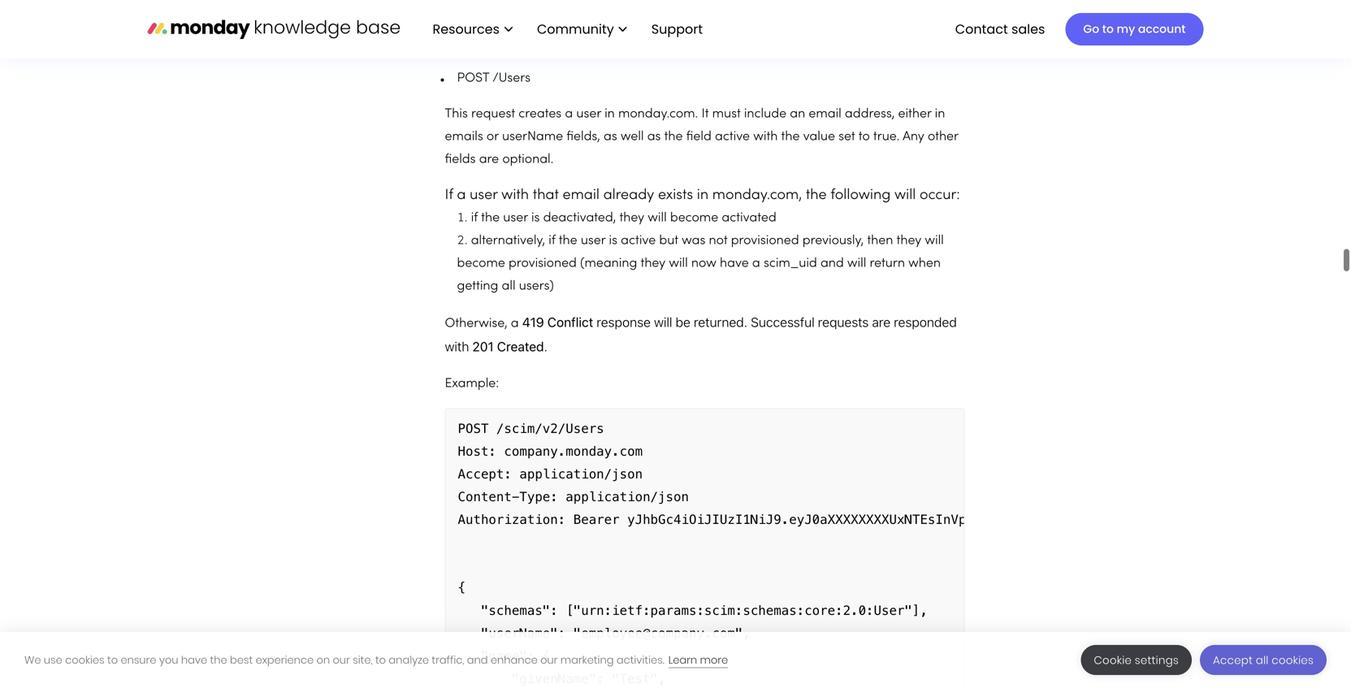 Task type: describe. For each thing, give the bounding box(es) containing it.
"username":
[[481, 626, 566, 641]]

a up fields,
[[565, 108, 573, 120]]

with inside successful requests are responded with
[[445, 339, 469, 354]]

with inside 'with the value set to true. any other fields are optional.'
[[754, 131, 778, 143]]

account
[[1139, 21, 1186, 37]]

1 as from the left
[[604, 131, 618, 143]]

experience
[[256, 653, 314, 668]]

an
[[790, 108, 806, 120]]

a inside alternatively, if the user is active but was not provisioned previously, then they will become provisioned (meaning they will now have a scim_uid and will return when getting all users)
[[753, 258, 761, 270]]

will left occur:
[[895, 189, 916, 202]]

the left field
[[665, 131, 683, 143]]

will up but
[[648, 212, 667, 224]]

list containing resources
[[417, 0, 716, 59]]

1 vertical spatial with
[[502, 189, 529, 202]]

will left be
[[654, 315, 673, 330]]

settings
[[1135, 653, 1179, 668]]

best
[[230, 653, 253, 668]]

sales
[[1012, 20, 1046, 38]]

type:
[[520, 490, 558, 504]]

"givenname":
[[512, 672, 604, 686]]

true.
[[874, 131, 900, 143]]

more
[[700, 653, 728, 668]]

1 vertical spatial and
[[467, 653, 488, 668]]

user right if on the left top
[[470, 189, 498, 202]]

have inside alternatively, if the user is active but was not provisioned previously, then they will become provisioned (meaning they will now have a scim_uid and will return when getting all users)
[[720, 258, 749, 270]]

are inside 'with the value set to true. any other fields are optional.'
[[479, 154, 499, 166]]

user up fields,
[[577, 108, 601, 120]]

with the value set to true. any other fields are optional.
[[445, 131, 959, 166]]

201
[[473, 339, 494, 354]]

the left best
[[210, 653, 227, 668]]

now
[[692, 258, 717, 270]]

occur:
[[920, 189, 960, 202]]

(meaning
[[580, 258, 638, 270]]

when
[[909, 258, 941, 270]]

responded
[[894, 315, 957, 330]]

to right site,
[[376, 653, 386, 668]]

either
[[899, 108, 932, 120]]

it
[[702, 108, 709, 120]]

bearer
[[574, 512, 620, 527]]

contact sales
[[956, 20, 1046, 38]]

creates
[[519, 108, 562, 120]]

traffic,
[[432, 653, 464, 668]]

learn more link
[[669, 653, 728, 669]]

post /scim/v2/users host: company.monday.com accept: application/json content-type: application/json authorization: bearer yjhbgc4ioijiuzi1nij9.eyj0axxxxxxxxuxntesinvpzci6mswiawlkijoimjaymc0xxxxxxmjoxndowmc4wmdbaiiwic
[[458, 421, 1352, 527]]

1 vertical spatial application/json
[[566, 490, 689, 504]]

authorization:
[[458, 512, 566, 527]]

all inside alternatively, if the user is active but was not provisioned previously, then they will become provisioned (meaning they will now have a scim_uid and will return when getting all users)
[[502, 280, 516, 293]]

other
[[928, 131, 959, 143]]

/users
[[493, 72, 531, 85]]

if the user is deactivated, they will become activated
[[471, 212, 777, 224]]

fields,
[[567, 131, 601, 143]]

alternatively, if the user is active but was not provisioned previously, then they will become provisioned (meaning they will now have a scim_uid and will return when getting all users)
[[457, 235, 944, 293]]

set
[[839, 131, 856, 143]]

the inside alternatively, if the user is active but was not provisioned previously, then they will become provisioned (meaning they will now have a scim_uid and will return when getting all users)
[[559, 235, 578, 247]]

accept
[[1214, 653, 1253, 668]]

analyze
[[389, 653, 429, 668]]

deactivated,
[[543, 212, 616, 224]]

2 in from the left
[[935, 108, 946, 120]]

activated
[[722, 212, 777, 224]]

well
[[621, 131, 644, 143]]

was
[[682, 235, 706, 247]]

post /users
[[457, 72, 531, 85]]

enhance
[[491, 653, 538, 668]]

contact sales link
[[948, 15, 1054, 43]]

on
[[317, 653, 330, 668]]

must
[[713, 108, 741, 120]]

the up alternatively,
[[481, 212, 500, 224]]

successful requests are responded with
[[445, 315, 957, 354]]

but
[[660, 235, 679, 247]]

"employee@company.com",
[[574, 626, 751, 641]]

address,
[[845, 108, 895, 120]]

1 horizontal spatial email
[[809, 108, 842, 120]]

to inside main element
[[1103, 21, 1114, 37]]

the inside 'with the value set to true. any other fields are optional.'
[[782, 131, 800, 143]]

value
[[804, 131, 836, 143]]

2 vertical spatial they
[[641, 258, 666, 270]]

the left the "following"
[[806, 189, 827, 202]]

1 in from the left
[[605, 108, 615, 120]]

and inside alternatively, if the user is active but was not provisioned previously, then they will become provisioned (meaning they will now have a scim_uid and will return when getting all users)
[[821, 258, 844, 270]]

yjhbgc4ioijiuzi1nij9.eyj0axxxxxxxxuxntesinvpzci6mswiawlkijoimjaymc0xxxxxxmjoxndowmc4wmdbaiiwic
[[628, 512, 1352, 527]]

use
[[44, 653, 62, 668]]

1 vertical spatial provisioned
[[509, 258, 577, 270]]

to inside 'with the value set to true. any other fields are optional.'
[[859, 131, 870, 143]]

scim_uid
[[764, 258, 818, 270]]

example:
[[445, 378, 499, 390]]

accept all cookies button
[[1201, 645, 1327, 675]]

successful
[[751, 315, 815, 330]]

a right if on the left top
[[457, 189, 466, 202]]

1 vertical spatial they
[[897, 235, 922, 247]]

to left ensure
[[107, 653, 118, 668]]

that
[[533, 189, 559, 202]]

cookie settings button
[[1081, 645, 1192, 675]]

then
[[868, 235, 894, 247]]

marketing
[[561, 653, 614, 668]]

emails
[[445, 131, 483, 143]]

2 as from the left
[[648, 131, 661, 143]]

not
[[709, 235, 728, 247]]

return
[[870, 258, 905, 270]]

host:
[[458, 444, 497, 459]]

accept:
[[458, 467, 512, 482]]

0 horizontal spatial is
[[532, 212, 540, 224]]

community
[[537, 20, 614, 38]]

returned.
[[694, 315, 748, 330]]

cookies for all
[[1272, 653, 1314, 668]]

"test",
[[612, 672, 666, 686]]



Task type: vqa. For each thing, say whether or not it's contained in the screenshot.
the n requests that contain data, e.g. patch, put and update you should add the content-type header with value application/json
no



Task type: locate. For each thing, give the bounding box(es) containing it.
1 horizontal spatial as
[[648, 131, 661, 143]]

.
[[544, 339, 548, 354]]

2 horizontal spatial with
[[754, 131, 778, 143]]

contact
[[956, 20, 1009, 38]]

will down but
[[669, 258, 688, 270]]

201 created .
[[473, 339, 548, 354]]

/scim/v2/users
[[497, 421, 604, 436]]

our up the "givenname": in the bottom left of the page
[[541, 653, 558, 668]]

post inside post /scim/v2/users host: company.monday.com accept: application/json content-type: application/json authorization: bearer yjhbgc4ioijiuzi1nij9.eyj0axxxxxxxxuxntesinvpzci6mswiawlkijoimjaymc0xxxxxxmjoxndowmc4wmdbaiiwic
[[458, 421, 489, 436]]

1 vertical spatial all
[[1257, 653, 1269, 668]]

0 vertical spatial provisioned
[[731, 235, 800, 247]]

if down deactivated,
[[549, 235, 556, 247]]

1 horizontal spatial is
[[609, 235, 618, 247]]

main element
[[417, 0, 1204, 59]]

have inside dialog
[[181, 653, 207, 668]]

list
[[417, 0, 716, 59]]

0 vertical spatial are
[[479, 154, 499, 166]]

post left /users
[[457, 72, 489, 85]]

0 vertical spatial post
[[457, 72, 489, 85]]

1 vertical spatial is
[[609, 235, 618, 247]]

request
[[471, 108, 515, 120]]

1 cookies from the left
[[65, 653, 105, 668]]

created
[[497, 339, 544, 354]]

application/json
[[520, 467, 643, 482], [566, 490, 689, 504]]

0 vertical spatial with
[[754, 131, 778, 143]]

1 vertical spatial post
[[458, 421, 489, 436]]

cookies right "use"
[[65, 653, 105, 668]]

ensure
[[121, 653, 156, 668]]

{ "schemas": ["urn:ietf:params:scim:schemas:core:2.0:user"], "username": "employee@company.com", "name": { "givenname": "test",
[[458, 581, 928, 686]]

any
[[903, 131, 925, 143]]

activities.
[[617, 653, 665, 668]]

to right go
[[1103, 21, 1114, 37]]

they down 'already'
[[620, 212, 645, 224]]

all left 'users)'
[[502, 280, 516, 293]]

and down previously,
[[821, 258, 844, 270]]

getting
[[457, 280, 499, 293]]

community link
[[529, 15, 635, 43]]

1 horizontal spatial are
[[872, 315, 891, 330]]

1 horizontal spatial cookies
[[1272, 653, 1314, 668]]

0 horizontal spatial {
[[458, 581, 466, 595]]

site,
[[353, 653, 373, 668]]

in monday.com,
[[697, 189, 802, 202]]

1 vertical spatial have
[[181, 653, 207, 668]]

with left the 201
[[445, 339, 469, 354]]

is down that
[[532, 212, 540, 224]]

is up (meaning
[[609, 235, 618, 247]]

post for post /users
[[457, 72, 489, 85]]

in up other
[[935, 108, 946, 120]]

our
[[333, 653, 350, 668], [541, 653, 558, 668]]

0 vertical spatial application/json
[[520, 467, 643, 482]]

cookies
[[65, 653, 105, 668], [1272, 653, 1314, 668]]

0 vertical spatial and
[[821, 258, 844, 270]]

provisioned
[[731, 235, 800, 247], [509, 258, 577, 270]]

all right accept on the right of the page
[[1257, 653, 1269, 668]]

email
[[809, 108, 842, 120], [563, 189, 600, 202]]

have down not
[[720, 258, 749, 270]]

0 horizontal spatial with
[[445, 339, 469, 354]]

0 vertical spatial become
[[670, 212, 719, 224]]

2 cookies from the left
[[1272, 653, 1314, 668]]

become up was
[[670, 212, 719, 224]]

become inside alternatively, if the user is active but was not provisioned previously, then they will become provisioned (meaning they will now have a scim_uid and will return when getting all users)
[[457, 258, 505, 270]]

cookies inside accept all cookies button
[[1272, 653, 1314, 668]]

resources
[[433, 20, 500, 38]]

company.monday.com
[[504, 444, 643, 459]]

cookies for use
[[65, 653, 105, 668]]

0 vertical spatial have
[[720, 258, 749, 270]]

fields
[[445, 154, 476, 166]]

1 vertical spatial active
[[621, 235, 656, 247]]

are
[[479, 154, 499, 166], [872, 315, 891, 330]]

0 vertical spatial if
[[471, 212, 478, 224]]

the
[[665, 131, 683, 143], [782, 131, 800, 143], [806, 189, 827, 202], [481, 212, 500, 224], [559, 235, 578, 247], [210, 653, 227, 668]]

monday.com.
[[619, 108, 698, 120]]

resources link
[[425, 15, 521, 43]]

emails or username fields, as well as the field active
[[445, 131, 750, 143]]

1 horizontal spatial in
[[935, 108, 946, 120]]

in up emails or username fields, as well as the field active
[[605, 108, 615, 120]]

active inside alternatively, if the user is active but was not provisioned previously, then they will become provisioned (meaning they will now have a scim_uid and will return when getting all users)
[[621, 235, 656, 247]]

with
[[754, 131, 778, 143], [502, 189, 529, 202], [445, 339, 469, 354]]

0 horizontal spatial our
[[333, 653, 350, 668]]

{ up traffic,
[[458, 581, 466, 595]]

we use cookies to ensure you have the best experience on our site, to analyze traffic, and enhance our marketing activities. learn more
[[24, 653, 728, 668]]

go to my account link
[[1066, 13, 1204, 46]]

learn
[[669, 653, 698, 668]]

to
[[1103, 21, 1114, 37], [859, 131, 870, 143], [107, 653, 118, 668], [376, 653, 386, 668]]

2 our from the left
[[541, 653, 558, 668]]

0 horizontal spatial have
[[181, 653, 207, 668]]

if inside alternatively, if the user is active but was not provisioned previously, then they will become provisioned (meaning they will now have a scim_uid and will return when getting all users)
[[549, 235, 556, 247]]

if up alternatively,
[[471, 212, 478, 224]]

1 horizontal spatial our
[[541, 653, 558, 668]]

application/json down company.monday.com
[[520, 467, 643, 482]]

become up the getting
[[457, 258, 505, 270]]

to right set
[[859, 131, 870, 143]]

we
[[24, 653, 41, 668]]

{
[[458, 581, 466, 595], [543, 649, 551, 664]]

0 vertical spatial they
[[620, 212, 645, 224]]

are down or
[[479, 154, 499, 166]]

a left the 419
[[511, 318, 519, 330]]

following
[[831, 189, 891, 202]]

support link
[[644, 15, 716, 43], [652, 20, 708, 38]]

0 vertical spatial active
[[715, 131, 750, 143]]

as left well
[[604, 131, 618, 143]]

the down an
[[782, 131, 800, 143]]

{ up the "givenname": in the bottom left of the page
[[543, 649, 551, 664]]

if a user with that email already exists in monday.com, the following will occur:
[[445, 189, 960, 202]]

1 vertical spatial are
[[872, 315, 891, 330]]

0 vertical spatial all
[[502, 280, 516, 293]]

a inside otherwise, a 419 conflict response will be returned.
[[511, 318, 519, 330]]

are inside successful requests are responded with
[[872, 315, 891, 330]]

user inside alternatively, if the user is active but was not provisioned previously, then they will become provisioned (meaning they will now have a scim_uid and will return when getting all users)
[[581, 235, 606, 247]]

have right you on the left of page
[[181, 653, 207, 668]]

0 horizontal spatial in
[[605, 108, 615, 120]]

1 horizontal spatial provisioned
[[731, 235, 800, 247]]

1 vertical spatial if
[[549, 235, 556, 247]]

user down deactivated,
[[581, 235, 606, 247]]

they up the when
[[897, 235, 922, 247]]

0 vertical spatial email
[[809, 108, 842, 120]]

a left scim_uid
[[753, 258, 761, 270]]

and right traffic,
[[467, 653, 488, 668]]

otherwise, a 419 conflict response will be returned.
[[445, 315, 751, 330]]

will
[[895, 189, 916, 202], [648, 212, 667, 224], [925, 235, 944, 247], [669, 258, 688, 270], [848, 258, 867, 270], [654, 315, 673, 330]]

users)
[[519, 280, 554, 293]]

1 vertical spatial email
[[563, 189, 600, 202]]

0 horizontal spatial email
[[563, 189, 600, 202]]

they down but
[[641, 258, 666, 270]]

active down if the user is deactivated, they will become activated
[[621, 235, 656, 247]]

our right on at the bottom left
[[333, 653, 350, 668]]

"name":
[[481, 649, 535, 664]]

go to my account
[[1084, 21, 1186, 37]]

provisioned down activated
[[731, 235, 800, 247]]

if
[[445, 189, 453, 202]]

my
[[1117, 21, 1136, 37]]

go
[[1084, 21, 1100, 37]]

1 horizontal spatial all
[[1257, 653, 1269, 668]]

0 horizontal spatial if
[[471, 212, 478, 224]]

will left return on the top
[[848, 258, 867, 270]]

0 horizontal spatial become
[[457, 258, 505, 270]]

email up deactivated,
[[563, 189, 600, 202]]

accept all cookies
[[1214, 653, 1314, 668]]

0 vertical spatial {
[[458, 581, 466, 595]]

are right requests
[[872, 315, 891, 330]]

they
[[620, 212, 645, 224], [897, 235, 922, 247], [641, 258, 666, 270]]

and
[[821, 258, 844, 270], [467, 653, 488, 668]]

otherwise,
[[445, 318, 508, 330]]

post up host:
[[458, 421, 489, 436]]

0 horizontal spatial and
[[467, 653, 488, 668]]

dialog
[[0, 632, 1352, 688]]

as right well
[[648, 131, 661, 143]]

0 horizontal spatial active
[[621, 235, 656, 247]]

1 horizontal spatial have
[[720, 258, 749, 270]]

will up the when
[[925, 235, 944, 247]]

email up value
[[809, 108, 842, 120]]

if
[[471, 212, 478, 224], [549, 235, 556, 247]]

active down must
[[715, 131, 750, 143]]

already
[[604, 189, 655, 202]]

1 horizontal spatial {
[[543, 649, 551, 664]]

0 horizontal spatial are
[[479, 154, 499, 166]]

response
[[597, 315, 651, 330]]

all inside button
[[1257, 653, 1269, 668]]

cookie settings
[[1094, 653, 1179, 668]]

provisioned up 'users)'
[[509, 258, 577, 270]]

0 vertical spatial is
[[532, 212, 540, 224]]

previously,
[[803, 235, 864, 247]]

with left that
[[502, 189, 529, 202]]

in
[[605, 108, 615, 120], [935, 108, 946, 120]]

with down include
[[754, 131, 778, 143]]

1 our from the left
[[333, 653, 350, 668]]

cookies right accept on the right of the page
[[1272, 653, 1314, 668]]

this
[[445, 108, 468, 120]]

application/json up bearer
[[566, 490, 689, 504]]

1 horizontal spatial active
[[715, 131, 750, 143]]

post for post /scim/v2/users host: company.monday.com accept: application/json content-type: application/json authorization: bearer yjhbgc4ioijiuzi1nij9.eyj0axxxxxxxxuxntesinvpzci6mswiawlkijoimjaymc0xxxxxxmjoxndowmc4wmdbaiiwic
[[458, 421, 489, 436]]

is inside alternatively, if the user is active but was not provisioned previously, then they will become provisioned (meaning they will now have a scim_uid and will return when getting all users)
[[609, 235, 618, 247]]

1 vertical spatial become
[[457, 258, 505, 270]]

this request creates a user in monday.com. it must include an email address, either in
[[445, 108, 946, 120]]

username
[[502, 131, 563, 143]]

cookie
[[1094, 653, 1132, 668]]

requests
[[818, 315, 869, 330]]

or
[[487, 131, 499, 143]]

be
[[676, 315, 691, 330]]

monday.com logo image
[[148, 12, 400, 46]]

include
[[744, 108, 787, 120]]

1 horizontal spatial become
[[670, 212, 719, 224]]

0 horizontal spatial provisioned
[[509, 258, 577, 270]]

0 horizontal spatial as
[[604, 131, 618, 143]]

user up alternatively,
[[503, 212, 528, 224]]

1 horizontal spatial if
[[549, 235, 556, 247]]

content-
[[458, 490, 520, 504]]

the down deactivated,
[[559, 235, 578, 247]]

2 vertical spatial with
[[445, 339, 469, 354]]

dialog containing cookie settings
[[0, 632, 1352, 688]]

have
[[720, 258, 749, 270], [181, 653, 207, 668]]

1 horizontal spatial and
[[821, 258, 844, 270]]

post
[[457, 72, 489, 85], [458, 421, 489, 436]]

0 horizontal spatial cookies
[[65, 653, 105, 668]]

1 vertical spatial {
[[543, 649, 551, 664]]

0 horizontal spatial all
[[502, 280, 516, 293]]

1 horizontal spatial with
[[502, 189, 529, 202]]

a
[[565, 108, 573, 120], [457, 189, 466, 202], [753, 258, 761, 270], [511, 318, 519, 330]]



